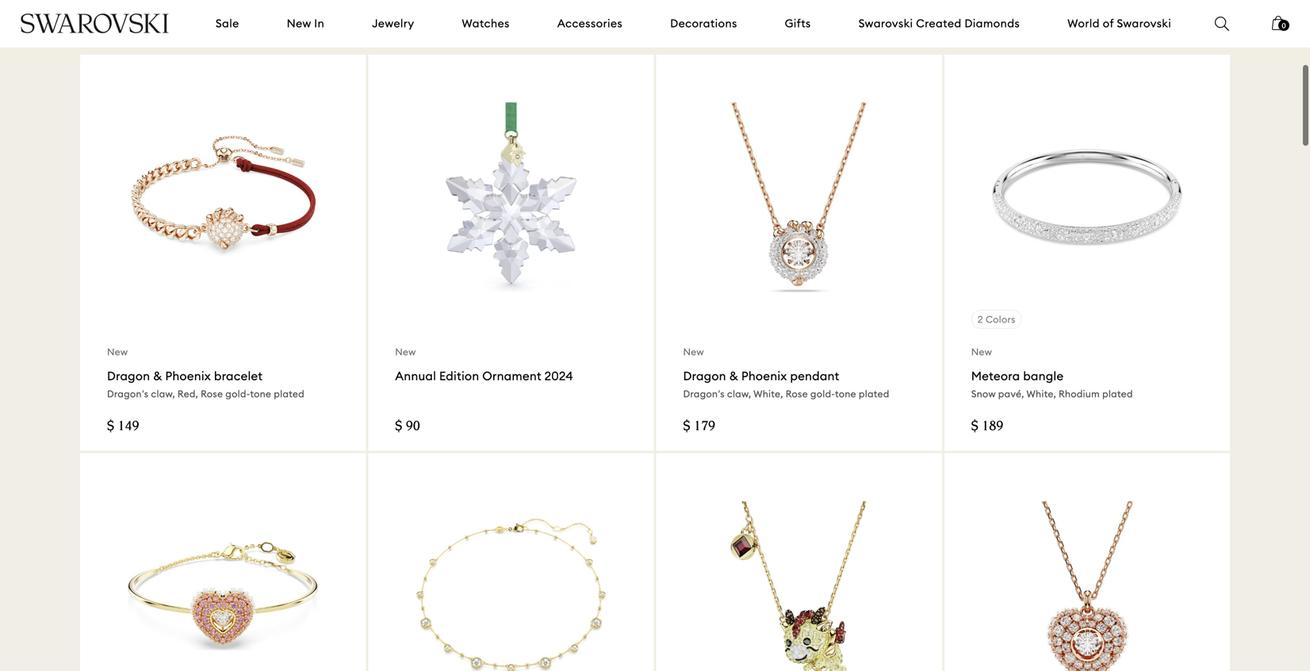 Task type: locate. For each thing, give the bounding box(es) containing it.
2 claw, from the left
[[727, 388, 751, 400]]

sale
[[216, 16, 239, 31]]

1 dragon from the left
[[107, 369, 150, 384]]

0 horizontal spatial claw,
[[151, 388, 175, 400]]

rose down 'pendant'
[[786, 388, 808, 400]]

2 gold- from the left
[[810, 388, 835, 400]]

2 rose from the left
[[786, 388, 808, 400]]

136
[[91, 29, 107, 42]]

rose
[[201, 388, 223, 400], [786, 388, 808, 400]]

2 tone from the left
[[835, 388, 856, 400]]

& inside dragon & phoenix pendant dragon's claw, white, rose gold-tone plated
[[729, 369, 738, 384]]

0 horizontal spatial tone
[[250, 388, 271, 400]]

gold- down bracelet
[[225, 388, 250, 400]]

1 horizontal spatial swarovski
[[1117, 16, 1171, 31]]

1 horizontal spatial plated
[[859, 388, 889, 400]]

meteora bangle snow pavé, white, rhodium plated
[[971, 369, 1133, 400]]

dragon's inside dragon & phoenix pendant dragon's claw, white, rose gold-tone plated
[[683, 388, 725, 400]]

claw, inside dragon & phoenix pendant dragon's claw, white, rose gold-tone plated
[[727, 388, 751, 400]]

0 horizontal spatial dragon
[[107, 369, 150, 384]]

gold- inside dragon & phoenix bracelet dragon's claw, red, rose gold-tone plated
[[225, 388, 250, 400]]

rose right red,
[[201, 388, 223, 400]]

white, inside dragon & phoenix pendant dragon's claw, white, rose gold-tone plated
[[754, 388, 783, 400]]

phoenix
[[165, 369, 211, 384], [741, 369, 787, 384]]

0 horizontal spatial gold-
[[225, 388, 250, 400]]

dragon
[[107, 369, 150, 384], [683, 369, 726, 384]]

1 & from the left
[[153, 369, 162, 384]]

dragon inside dragon & phoenix pendant dragon's claw, white, rose gold-tone plated
[[683, 369, 726, 384]]

swarovski
[[859, 16, 913, 31], [1117, 16, 1171, 31]]

new for dragon & phoenix pendant
[[683, 346, 704, 358]]

2 phoenix from the left
[[741, 369, 787, 384]]

3 plated from the left
[[1102, 388, 1133, 400]]

dragon's inside dragon & phoenix bracelet dragon's claw, red, rose gold-tone plated
[[107, 388, 149, 400]]

pendant
[[790, 369, 839, 384]]

$ 189
[[971, 421, 1003, 435]]

ornament
[[482, 369, 542, 384]]

0 horizontal spatial &
[[153, 369, 162, 384]]

dragon up $ 149
[[107, 369, 150, 384]]

0 horizontal spatial swarovski
[[859, 16, 913, 31]]

rose for bracelet
[[201, 388, 223, 400]]

2 & from the left
[[729, 369, 738, 384]]

new up $ 149
[[107, 346, 128, 358]]

tone down bracelet
[[250, 388, 271, 400]]

$ 90
[[395, 421, 420, 435]]

1 plated from the left
[[274, 388, 304, 400]]

jewelry
[[372, 16, 414, 31]]

1 horizontal spatial dragon
[[683, 369, 726, 384]]

1 claw, from the left
[[151, 388, 175, 400]]

jewelry link
[[372, 16, 414, 31]]

2 horizontal spatial plated
[[1102, 388, 1133, 400]]

tone inside dragon & phoenix pendant dragon's claw, white, rose gold-tone plated
[[835, 388, 856, 400]]

decorations link
[[670, 16, 737, 31]]

1 horizontal spatial claw,
[[727, 388, 751, 400]]

gold-
[[225, 388, 250, 400], [810, 388, 835, 400]]

2 white, from the left
[[1027, 388, 1056, 400]]

& inside dragon & phoenix bracelet dragon's claw, red, rose gold-tone plated
[[153, 369, 162, 384]]

1 horizontal spatial white,
[[1027, 388, 1056, 400]]

1 dragon's from the left
[[107, 388, 149, 400]]

dragon's up $ 179
[[683, 388, 725, 400]]

0 horizontal spatial phoenix
[[165, 369, 211, 384]]

plated
[[274, 388, 304, 400], [859, 388, 889, 400], [1102, 388, 1133, 400]]

phoenix inside dragon & phoenix bracelet dragon's claw, red, rose gold-tone plated
[[165, 369, 211, 384]]

phoenix left 'pendant'
[[741, 369, 787, 384]]

plated inside dragon & phoenix pendant dragon's claw, white, rose gold-tone plated
[[859, 388, 889, 400]]

2024
[[545, 369, 573, 384]]

&
[[153, 369, 162, 384], [729, 369, 738, 384]]

2 plated from the left
[[859, 388, 889, 400]]

phoenix inside dragon & phoenix pendant dragon's claw, white, rose gold-tone plated
[[741, 369, 787, 384]]

1 horizontal spatial tone
[[835, 388, 856, 400]]

bracelet
[[214, 369, 263, 384]]

1 horizontal spatial dragon's
[[683, 388, 725, 400]]

dragon inside dragon & phoenix bracelet dragon's claw, red, rose gold-tone plated
[[107, 369, 150, 384]]

world of swarovski
[[1068, 16, 1171, 31]]

tone down 'pendant'
[[835, 388, 856, 400]]

0 horizontal spatial dragon's
[[107, 388, 149, 400]]

claw, for bracelet
[[151, 388, 175, 400]]

plated for dragon & phoenix bracelet
[[274, 388, 304, 400]]

tone
[[250, 388, 271, 400], [835, 388, 856, 400]]

claw, for pendant
[[727, 388, 751, 400]]

dragon's for dragon & phoenix pendant
[[683, 388, 725, 400]]

dragon up $ 179
[[683, 369, 726, 384]]

swarovski created diamonds link
[[859, 16, 1020, 31]]

white,
[[754, 388, 783, 400], [1027, 388, 1056, 400]]

0 horizontal spatial rose
[[201, 388, 223, 400]]

1 horizontal spatial phoenix
[[741, 369, 787, 384]]

claw,
[[151, 388, 175, 400], [727, 388, 751, 400]]

gold- down 'pendant'
[[810, 388, 835, 400]]

new up $ 179
[[683, 346, 704, 358]]

0
[[1282, 21, 1286, 30]]

watches link
[[462, 16, 510, 31]]

phoenix up red,
[[165, 369, 211, 384]]

1 gold- from the left
[[225, 388, 250, 400]]

pavé,
[[998, 388, 1024, 400]]

gifts link
[[785, 16, 811, 31]]

2 dragon's from the left
[[683, 388, 725, 400]]

dragon for dragon & phoenix bracelet
[[107, 369, 150, 384]]

claw, inside dragon & phoenix bracelet dragon's claw, red, rose gold-tone plated
[[151, 388, 175, 400]]

1 tone from the left
[[250, 388, 271, 400]]

tone for dragon & phoenix bracelet
[[250, 388, 271, 400]]

sort by: relevance button
[[1111, 14, 1220, 40]]

created
[[916, 16, 962, 31]]

0 horizontal spatial plated
[[274, 388, 304, 400]]

1 horizontal spatial rose
[[786, 388, 808, 400]]

1 horizontal spatial gold-
[[810, 388, 835, 400]]

2 swarovski from the left
[[1117, 16, 1171, 31]]

1 rose from the left
[[201, 388, 223, 400]]

rose inside dragon & phoenix bracelet dragon's claw, red, rose gold-tone plated
[[201, 388, 223, 400]]

1 phoenix from the left
[[165, 369, 211, 384]]

annual edition ornament 2024
[[395, 369, 573, 384]]

new left in
[[287, 16, 311, 31]]

new in
[[287, 16, 324, 31]]

accessories
[[557, 16, 623, 31]]

new
[[287, 16, 311, 31], [107, 346, 128, 358], [395, 346, 416, 358], [683, 346, 704, 358], [971, 346, 992, 358]]

dragon for dragon & phoenix pendant
[[683, 369, 726, 384]]

1 white, from the left
[[754, 388, 783, 400]]

gold- inside dragon & phoenix pendant dragon's claw, white, rose gold-tone plated
[[810, 388, 835, 400]]

sort by: relevance
[[1111, 27, 1207, 40]]

dragon's up $ 149
[[107, 388, 149, 400]]

rose inside dragon & phoenix pendant dragon's claw, white, rose gold-tone plated
[[786, 388, 808, 400]]

1 horizontal spatial &
[[729, 369, 738, 384]]

plated inside dragon & phoenix bracelet dragon's claw, red, rose gold-tone plated
[[274, 388, 304, 400]]

& for dragon & phoenix pendant
[[729, 369, 738, 384]]

2 dragon from the left
[[683, 369, 726, 384]]

tone inside dragon & phoenix bracelet dragon's claw, red, rose gold-tone plated
[[250, 388, 271, 400]]

plated for dragon & phoenix pendant
[[859, 388, 889, 400]]

sale link
[[216, 16, 239, 31]]

meteora
[[971, 369, 1020, 384]]

new up meteora
[[971, 346, 992, 358]]

dragon's
[[107, 388, 149, 400], [683, 388, 725, 400]]

swarovski created diamonds
[[859, 16, 1020, 31]]

0 horizontal spatial white,
[[754, 388, 783, 400]]

accessories link
[[557, 16, 623, 31]]

diamonds
[[965, 16, 1020, 31]]



Task type: describe. For each thing, give the bounding box(es) containing it.
dragon & phoenix pendant dragon's claw, white, rose gold-tone plated
[[683, 369, 889, 400]]

phoenix for pendant
[[741, 369, 787, 384]]

sort
[[1111, 27, 1132, 40]]

0 link
[[1272, 14, 1290, 41]]

white, inside meteora bangle snow pavé, white, rhodium plated
[[1027, 388, 1056, 400]]

$ 149
[[107, 421, 139, 435]]

of
[[1103, 16, 1114, 31]]

gifts
[[785, 16, 811, 31]]

gold- for pendant
[[810, 388, 835, 400]]

& for dragon & phoenix bracelet
[[153, 369, 162, 384]]

rhodium
[[1059, 388, 1100, 400]]

$ 179
[[683, 421, 715, 435]]

decorations
[[670, 16, 737, 31]]

gold- for bracelet
[[225, 388, 250, 400]]

new for dragon & phoenix bracelet
[[107, 346, 128, 358]]

snow
[[971, 388, 996, 400]]

plated inside meteora bangle snow pavé, white, rhodium plated
[[1102, 388, 1133, 400]]

bangle
[[1023, 369, 1064, 384]]

136 results
[[91, 29, 146, 42]]

new for meteora bangle
[[971, 346, 992, 358]]

new in link
[[287, 16, 324, 31]]

cart-mobile image image
[[1272, 16, 1285, 30]]

world of swarovski link
[[1068, 16, 1171, 31]]

results
[[110, 29, 146, 42]]

annual
[[395, 369, 436, 384]]

tone for dragon & phoenix pendant
[[835, 388, 856, 400]]

red,
[[178, 388, 198, 400]]

phoenix for bracelet
[[165, 369, 211, 384]]

search image image
[[1215, 17, 1229, 31]]

dragon & phoenix bracelet dragon's claw, red, rose gold-tone plated
[[107, 369, 304, 400]]

in
[[314, 16, 324, 31]]

watches
[[462, 16, 510, 31]]

2 colors
[[978, 314, 1016, 325]]

1 swarovski from the left
[[859, 16, 913, 31]]

new up annual
[[395, 346, 416, 358]]

edition
[[439, 369, 479, 384]]

by: relevance
[[1135, 27, 1207, 40]]

world
[[1068, 16, 1100, 31]]

dragon's for dragon & phoenix bracelet
[[107, 388, 149, 400]]

rose for pendant
[[786, 388, 808, 400]]

swarovski image
[[20, 13, 170, 33]]



Task type: vqa. For each thing, say whether or not it's contained in the screenshot.
$75.00.
no



